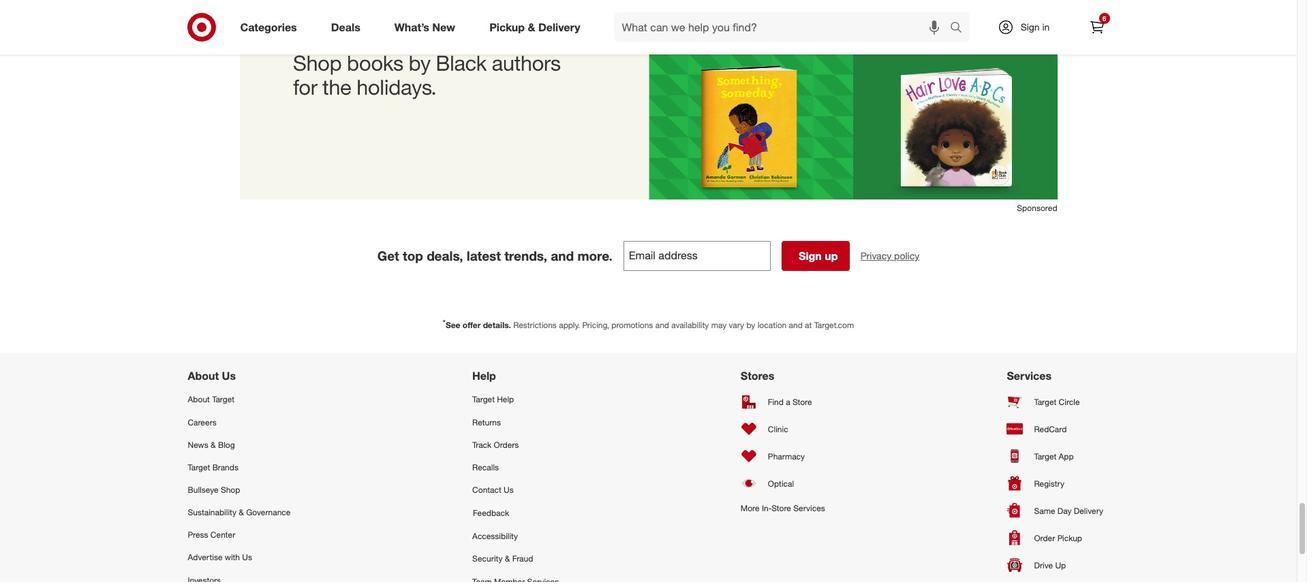 Task type: vqa. For each thing, say whether or not it's contained in the screenshot.
Order
yes



Task type: locate. For each thing, give the bounding box(es) containing it.
blog
[[218, 440, 235, 450]]

store
[[793, 397, 812, 408], [772, 504, 791, 514]]

store down the optical link
[[772, 504, 791, 514]]

1 horizontal spatial us
[[242, 553, 252, 563]]

target up returns on the bottom of the page
[[472, 395, 495, 405]]

us right contact
[[504, 485, 514, 496]]

0 vertical spatial about
[[188, 370, 219, 383]]

security & fraud
[[472, 555, 533, 565]]

delivery for same day delivery
[[1074, 506, 1104, 517]]

bullseye shop link
[[188, 479, 291, 502]]

vary
[[729, 321, 744, 331]]

& for delivery
[[528, 20, 535, 34]]

track orders link
[[472, 434, 559, 457]]

help
[[472, 370, 496, 383], [497, 395, 514, 405]]

same
[[1034, 506, 1056, 517]]

target
[[212, 395, 235, 405], [472, 395, 495, 405], [1034, 397, 1057, 408], [1034, 452, 1057, 462], [188, 463, 210, 473]]

&
[[528, 20, 535, 34], [211, 440, 216, 450], [239, 508, 244, 518], [505, 555, 510, 565]]

0 horizontal spatial services
[[794, 504, 825, 514]]

1 vertical spatial about
[[188, 395, 210, 405]]

pharmacy link
[[741, 443, 825, 471]]

policy
[[894, 250, 920, 262]]

1 vertical spatial pickup
[[1058, 534, 1083, 544]]

and left at
[[789, 321, 803, 331]]

1 horizontal spatial store
[[793, 397, 812, 408]]

services
[[1007, 370, 1052, 383], [794, 504, 825, 514]]

& inside 'security & fraud' link
[[505, 555, 510, 565]]

pharmacy
[[768, 452, 805, 462]]

services inside "more in-store services" link
[[794, 504, 825, 514]]

us
[[222, 370, 236, 383], [504, 485, 514, 496], [242, 553, 252, 563]]

& inside sustainability & governance link
[[239, 508, 244, 518]]

0 vertical spatial help
[[472, 370, 496, 383]]

deals
[[331, 20, 360, 34]]

sponsored
[[1017, 203, 1058, 213]]

returns
[[472, 418, 501, 428]]

press
[[188, 531, 208, 541]]

1 vertical spatial us
[[504, 485, 514, 496]]

sustainability & governance link
[[188, 502, 291, 524]]

get top deals, latest trends, and more.
[[377, 248, 613, 264]]

feedback
[[473, 509, 509, 519]]

services down the optical link
[[794, 504, 825, 514]]

delivery
[[538, 20, 581, 34], [1074, 506, 1104, 517]]

sign left up on the right top
[[799, 250, 822, 263]]

help inside target help link
[[497, 395, 514, 405]]

about up careers
[[188, 395, 210, 405]]

None text field
[[624, 242, 771, 272]]

0 horizontal spatial delivery
[[538, 20, 581, 34]]

us up about target link
[[222, 370, 236, 383]]

privacy
[[861, 250, 892, 262]]

services up "target circle"
[[1007, 370, 1052, 383]]

target help link
[[472, 389, 559, 411]]

1 horizontal spatial sign
[[1021, 21, 1040, 33]]

target.com
[[814, 321, 854, 331]]

up
[[1056, 561, 1066, 571]]

contact
[[472, 485, 502, 496]]

0 vertical spatial us
[[222, 370, 236, 383]]

2 vertical spatial us
[[242, 553, 252, 563]]

may
[[711, 321, 727, 331]]

& for governance
[[239, 508, 244, 518]]

what's
[[395, 20, 429, 34]]

details.
[[483, 321, 511, 331]]

news
[[188, 440, 208, 450]]

track
[[472, 440, 492, 450]]

sign
[[1021, 21, 1040, 33], [799, 250, 822, 263]]

1 about from the top
[[188, 370, 219, 383]]

orders
[[494, 440, 519, 450]]

find
[[768, 397, 784, 408]]

target brands
[[188, 463, 239, 473]]

store right a
[[793, 397, 812, 408]]

same day delivery link
[[1007, 498, 1109, 525]]

more
[[741, 504, 760, 514]]

pickup right order
[[1058, 534, 1083, 544]]

2 about from the top
[[188, 395, 210, 405]]

1 vertical spatial sign
[[799, 250, 822, 263]]

2 horizontal spatial and
[[789, 321, 803, 331]]

new
[[432, 20, 455, 34]]

0 vertical spatial delivery
[[538, 20, 581, 34]]

brands
[[212, 463, 239, 473]]

trends,
[[505, 248, 547, 264]]

help up returns link in the left bottom of the page
[[497, 395, 514, 405]]

0 horizontal spatial pickup
[[490, 20, 525, 34]]

about for about us
[[188, 370, 219, 383]]

& inside news & blog link
[[211, 440, 216, 450]]

redcard link
[[1007, 416, 1109, 443]]

0 horizontal spatial store
[[772, 504, 791, 514]]

up
[[825, 250, 838, 263]]

target down about us
[[212, 395, 235, 405]]

pickup right "new"
[[490, 20, 525, 34]]

what's new link
[[383, 12, 473, 42]]

6
[[1103, 14, 1107, 22]]

drive up link
[[1007, 552, 1109, 580]]

sign up button
[[782, 242, 850, 272]]

about up about target
[[188, 370, 219, 383]]

0 vertical spatial store
[[793, 397, 812, 408]]

1 horizontal spatial delivery
[[1074, 506, 1104, 517]]

about us
[[188, 370, 236, 383]]

by
[[747, 321, 756, 331]]

us right with
[[242, 553, 252, 563]]

about target
[[188, 395, 235, 405]]

search
[[944, 22, 977, 35]]

fraud
[[512, 555, 533, 565]]

apply.
[[559, 321, 580, 331]]

& for fraud
[[505, 555, 510, 565]]

and left availability
[[656, 321, 669, 331]]

1 horizontal spatial and
[[656, 321, 669, 331]]

help up the target help
[[472, 370, 496, 383]]

security & fraud link
[[472, 548, 559, 571]]

0 vertical spatial sign
[[1021, 21, 1040, 33]]

1 vertical spatial help
[[497, 395, 514, 405]]

2 horizontal spatial us
[[504, 485, 514, 496]]

store for a
[[793, 397, 812, 408]]

& inside pickup & delivery link
[[528, 20, 535, 34]]

pickup
[[490, 20, 525, 34], [1058, 534, 1083, 544]]

deals,
[[427, 248, 463, 264]]

1 vertical spatial services
[[794, 504, 825, 514]]

sign left in on the right top
[[1021, 21, 1040, 33]]

and left more.
[[551, 248, 574, 264]]

1 horizontal spatial services
[[1007, 370, 1052, 383]]

1 vertical spatial delivery
[[1074, 506, 1104, 517]]

0 horizontal spatial us
[[222, 370, 236, 383]]

1 vertical spatial store
[[772, 504, 791, 514]]

clinic
[[768, 425, 788, 435]]

0 horizontal spatial sign
[[799, 250, 822, 263]]

target for target brands
[[188, 463, 210, 473]]

1 horizontal spatial help
[[497, 395, 514, 405]]

target left circle
[[1034, 397, 1057, 408]]

0 horizontal spatial and
[[551, 248, 574, 264]]

press center
[[188, 531, 235, 541]]

careers
[[188, 418, 217, 428]]

target left app
[[1034, 452, 1057, 462]]

target down news
[[188, 463, 210, 473]]

us for about us
[[222, 370, 236, 383]]

sign inside button
[[799, 250, 822, 263]]

target app
[[1034, 452, 1074, 462]]

about
[[188, 370, 219, 383], [188, 395, 210, 405]]



Task type: describe. For each thing, give the bounding box(es) containing it.
target for target circle
[[1034, 397, 1057, 408]]

sustainability
[[188, 508, 237, 518]]

about target link
[[188, 389, 291, 411]]

registry link
[[1007, 471, 1109, 498]]

target circle link
[[1007, 389, 1109, 416]]

sign for sign in
[[1021, 21, 1040, 33]]

app
[[1059, 452, 1074, 462]]

target app link
[[1007, 443, 1109, 471]]

circle
[[1059, 397, 1080, 408]]

redcard
[[1034, 425, 1067, 435]]

bullseye shop
[[188, 485, 240, 496]]

privacy policy
[[861, 250, 920, 262]]

returns link
[[472, 411, 559, 434]]

get
[[377, 248, 399, 264]]

shop
[[221, 485, 240, 496]]

What can we help you find? suggestions appear below search field
[[614, 12, 953, 42]]

center
[[211, 531, 235, 541]]

promotions
[[612, 321, 653, 331]]

with
[[225, 553, 240, 563]]

offer
[[463, 321, 481, 331]]

order pickup
[[1034, 534, 1083, 544]]

bullseye
[[188, 485, 219, 496]]

about for about target
[[188, 395, 210, 405]]

pickup & delivery link
[[478, 12, 598, 42]]

delivery for pickup & delivery
[[538, 20, 581, 34]]

*
[[443, 319, 446, 327]]

* see offer details. restrictions apply. pricing, promotions and availability may vary by location and at target.com
[[443, 319, 854, 331]]

target circle
[[1034, 397, 1080, 408]]

stores
[[741, 370, 775, 383]]

drive
[[1034, 561, 1053, 571]]

6 link
[[1082, 12, 1112, 42]]

sign up
[[799, 250, 838, 263]]

advertisement region
[[240, 0, 1058, 203]]

advertise with us
[[188, 553, 252, 563]]

sign for sign up
[[799, 250, 822, 263]]

drive up
[[1034, 561, 1066, 571]]

more in-store services
[[741, 504, 825, 514]]

advertise with us link
[[188, 547, 291, 570]]

news & blog link
[[188, 434, 291, 457]]

a
[[786, 397, 791, 408]]

optical link
[[741, 471, 825, 498]]

search button
[[944, 12, 977, 45]]

top
[[403, 248, 423, 264]]

pricing,
[[582, 321, 609, 331]]

sustainability & governance
[[188, 508, 291, 518]]

what's new
[[395, 20, 455, 34]]

us for contact us
[[504, 485, 514, 496]]

1 horizontal spatial pickup
[[1058, 534, 1083, 544]]

find a store link
[[741, 389, 825, 416]]

feedback button
[[472, 502, 559, 526]]

target brands link
[[188, 457, 291, 479]]

& for blog
[[211, 440, 216, 450]]

store for in-
[[772, 504, 791, 514]]

availability
[[672, 321, 709, 331]]

deals link
[[320, 12, 377, 42]]

sign in link
[[986, 12, 1071, 42]]

at
[[805, 321, 812, 331]]

contact us
[[472, 485, 514, 496]]

recalls link
[[472, 457, 559, 479]]

in-
[[762, 504, 772, 514]]

latest
[[467, 248, 501, 264]]

categories link
[[229, 12, 314, 42]]

categories
[[240, 20, 297, 34]]

0 horizontal spatial help
[[472, 370, 496, 383]]

sign in
[[1021, 21, 1050, 33]]

security
[[472, 555, 503, 565]]

order pickup link
[[1007, 525, 1109, 552]]

optical
[[768, 479, 794, 489]]

location
[[758, 321, 787, 331]]

same day delivery
[[1034, 506, 1104, 517]]

careers link
[[188, 411, 291, 434]]

find a store
[[768, 397, 812, 408]]

0 vertical spatial services
[[1007, 370, 1052, 383]]

0 vertical spatial pickup
[[490, 20, 525, 34]]

accessibility link
[[472, 526, 559, 548]]

pickup & delivery
[[490, 20, 581, 34]]

press center link
[[188, 524, 291, 547]]

more.
[[578, 248, 613, 264]]

target for target help
[[472, 395, 495, 405]]

recalls
[[472, 463, 499, 473]]

registry
[[1034, 479, 1065, 489]]

privacy policy link
[[861, 250, 920, 263]]

governance
[[246, 508, 291, 518]]

restrictions
[[513, 321, 557, 331]]

target for target app
[[1034, 452, 1057, 462]]

advertise
[[188, 553, 223, 563]]



